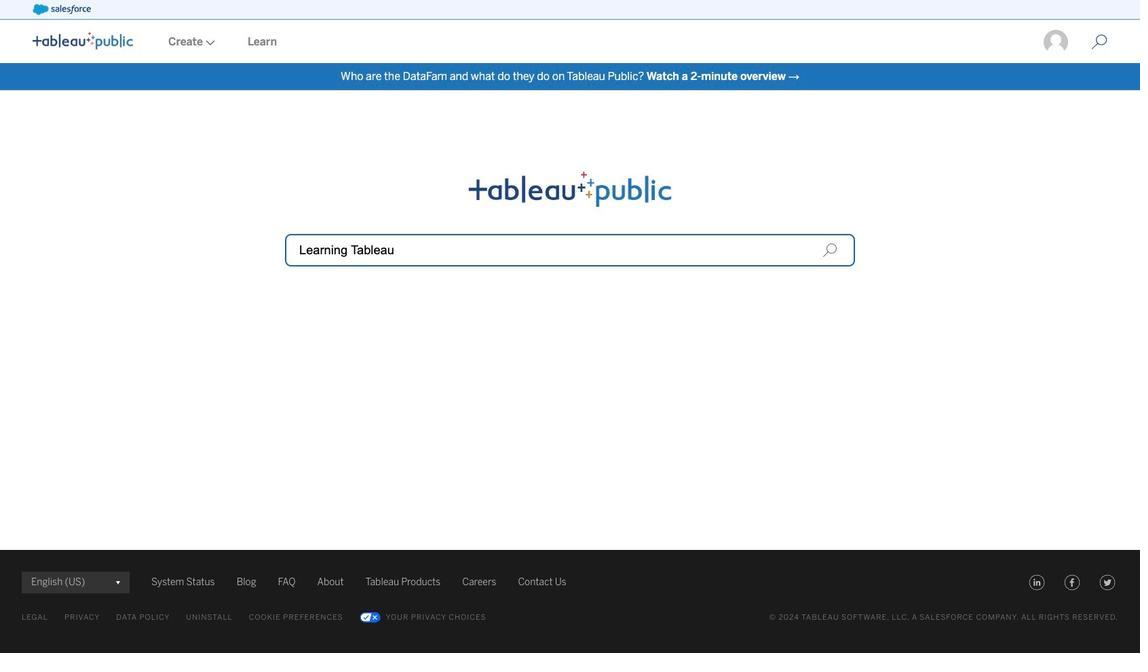 Task type: vqa. For each thing, say whether or not it's contained in the screenshot.
Add Favorite button containing 141
no



Task type: describe. For each thing, give the bounding box(es) containing it.
search image
[[823, 243, 838, 258]]

logo image
[[33, 32, 133, 50]]

christina.overa image
[[1043, 29, 1070, 56]]

go to search image
[[1075, 34, 1124, 50]]

Search input field
[[285, 234, 855, 267]]



Task type: locate. For each thing, give the bounding box(es) containing it.
create image
[[203, 40, 215, 45]]

salesforce logo image
[[33, 4, 91, 15]]

selected language element
[[31, 572, 120, 594]]



